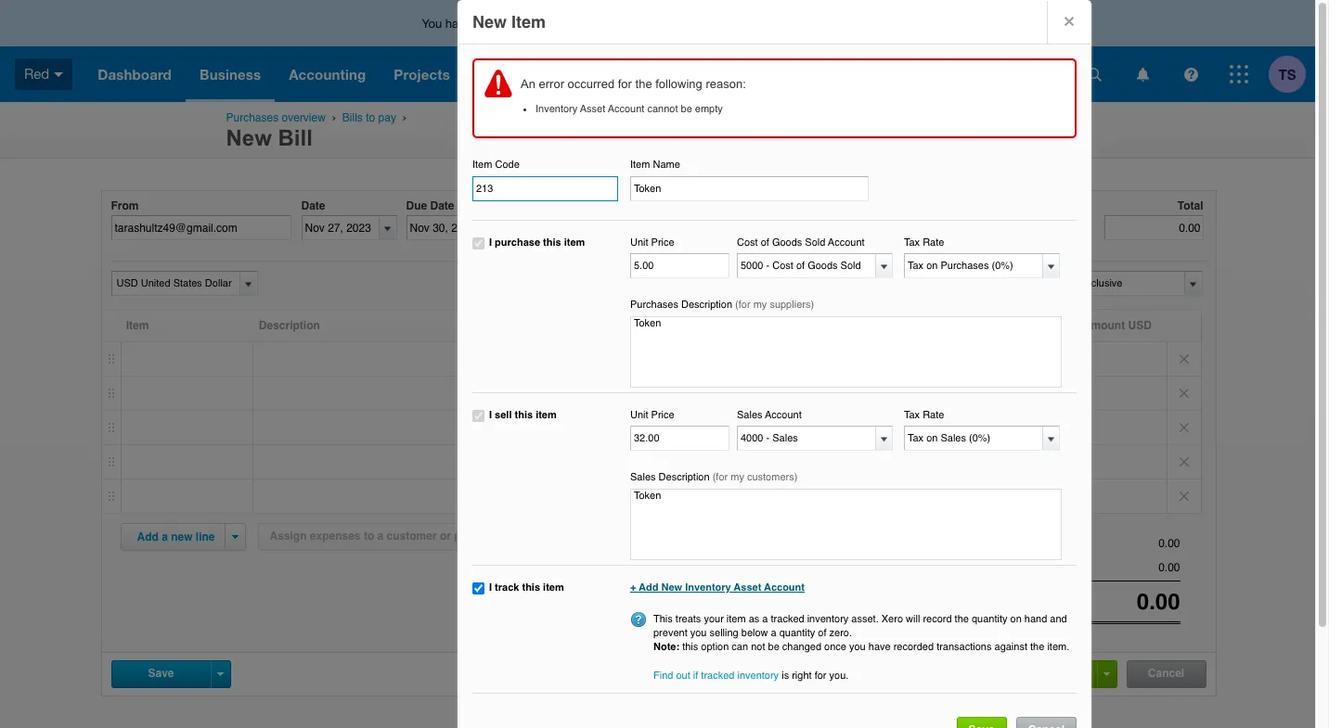 Task type: locate. For each thing, give the bounding box(es) containing it.
1 vertical spatial have
[[869, 642, 891, 654]]

0 vertical spatial add
[[137, 531, 159, 544]]

this for track
[[522, 582, 540, 594]]

be
[[681, 103, 692, 115], [768, 642, 780, 654]]

2 vertical spatial sales
[[993, 561, 1021, 574]]

0 vertical spatial price
[[651, 236, 675, 248]]

2 tax rate from the top
[[904, 409, 944, 421]]

this right track
[[522, 582, 540, 594]]

1 vertical spatial asset
[[734, 582, 762, 594]]

tax for cost of goods sold account
[[904, 236, 920, 248]]

0 vertical spatial description
[[681, 299, 732, 311]]

1 horizontal spatial your
[[704, 613, 724, 625]]

cancel button
[[1127, 662, 1205, 688]]

token text field down customers)
[[630, 489, 1062, 560]]

purchases inside purchases overview › bills to pay › new bill
[[226, 111, 279, 124]]

asset.
[[852, 613, 879, 625]]

sales up total
[[993, 561, 1021, 574]]

be inside the this treats your item as a tracked inventory asset. xero will record the quantity on hand and prevent you selling below a quantity of zero. note: this option can not be changed once you have recorded transactions against the item.
[[768, 642, 780, 654]]

account up customers)
[[765, 409, 802, 421]]

(for left suppliers)
[[735, 299, 751, 311]]

1 horizontal spatial inventory
[[807, 613, 849, 625]]

pay
[[378, 111, 396, 124]]

to left the pay
[[366, 111, 375, 124]]

1 vertical spatial you
[[849, 642, 866, 654]]

› right the pay
[[403, 111, 407, 123]]

2 horizontal spatial svg image
[[1184, 67, 1198, 81]]

price down purchases description (for my suppliers)
[[653, 319, 680, 332]]

this right purchase
[[543, 236, 561, 248]]

1 vertical spatial rate
[[923, 409, 944, 421]]

1 vertical spatial tax rate
[[904, 409, 944, 421]]

1 vertical spatial tracked
[[701, 670, 735, 682]]

2 horizontal spatial asset
[[734, 582, 762, 594]]

overview
[[282, 111, 326, 124]]

1 horizontal spatial new
[[473, 12, 507, 32]]

i right i track this item option
[[489, 582, 492, 594]]

unit price down purchases description (for my suppliers)
[[628, 319, 680, 332]]

amounts
[[986, 277, 1034, 290]]

0 vertical spatial token text field
[[630, 316, 1062, 388]]

new down purchases overview link at the left
[[226, 125, 272, 150]]

find out if tracked inventory link
[[654, 670, 779, 682]]

1 horizontal spatial for
[[815, 670, 827, 682]]

2 vertical spatial new
[[661, 582, 682, 594]]

0 horizontal spatial for
[[618, 77, 632, 91]]

1 vertical spatial quantity
[[780, 628, 815, 640]]

tax rate for sales account
[[904, 409, 944, 421]]

Due Date text field
[[407, 216, 484, 240]]

1 horizontal spatial be
[[768, 642, 780, 654]]

unit price up unit price text box
[[630, 409, 675, 421]]

to right expenses
[[364, 530, 374, 543]]

2 horizontal spatial new
[[661, 582, 682, 594]]

Item Name text field
[[630, 176, 869, 201]]

against
[[995, 642, 1028, 654]]

features
[[706, 17, 750, 31]]

1 horizontal spatial date
[[430, 200, 454, 213]]

assign expenses to a customer or project link
[[258, 524, 503, 551]]

delete line item image
[[1167, 377, 1201, 410], [1167, 411, 1201, 445], [1167, 446, 1201, 479]]

Unit Price text field
[[630, 426, 730, 451]]

(for
[[735, 299, 751, 311], [713, 472, 728, 484]]

for
[[618, 77, 632, 91], [815, 670, 827, 682]]

account up below
[[764, 582, 805, 594]]

item right sell on the bottom of page
[[536, 409, 557, 421]]

2 i from the top
[[489, 409, 492, 421]]

your right in
[[554, 17, 578, 31]]

0 horizontal spatial have
[[445, 17, 471, 31]]

1 vertical spatial my
[[731, 472, 744, 484]]

new left left
[[473, 12, 507, 32]]

inventory inside the this treats your item as a tracked inventory asset. xero will record the quantity on hand and prevent you selling below a quantity of zero. note: this option can not be changed once you have recorded transactions against the item.
[[807, 613, 849, 625]]

unit price for i purchase this item
[[630, 236, 675, 248]]

1 horizontal spatial svg image
[[1087, 67, 1101, 81]]

1 date from the left
[[301, 200, 325, 213]]

you.
[[829, 670, 849, 682]]

unit down "item name" on the top of page
[[630, 236, 648, 248]]

new inside + add new inventory asset account inventory asset account
[[661, 582, 682, 594]]

quantity left on
[[972, 613, 1008, 625]]

account right sold
[[828, 236, 865, 248]]

asset up the as
[[734, 582, 762, 594]]

1 vertical spatial delete line item image
[[1167, 480, 1201, 513]]

inventory
[[807, 613, 849, 625], [738, 670, 779, 682]]

i right i purchase this item checkbox
[[489, 236, 492, 248]]

of left zero.
[[818, 628, 827, 640]]

0 horizontal spatial tracked
[[701, 670, 735, 682]]

2 date from the left
[[430, 200, 454, 213]]

item right track
[[543, 582, 564, 594]]

2 vertical spatial unit price
[[630, 409, 675, 421]]

1 vertical spatial inventory
[[685, 582, 731, 594]]

1 horizontal spatial add
[[639, 582, 659, 594]]

hand
[[1025, 613, 1047, 625]]

unit up unit price text box
[[630, 409, 648, 421]]

delete line item image
[[1167, 343, 1201, 376], [1167, 480, 1201, 513]]

your
[[554, 17, 578, 31], [704, 613, 724, 625]]

3 delete line item image from the top
[[1167, 446, 1201, 479]]

tracked inside the this treats your item as a tracked inventory asset. xero will record the quantity on hand and prevent you selling below a quantity of zero. note: this option can not be changed once you have recorded transactions against the item.
[[771, 613, 804, 625]]

0 vertical spatial delete line item image
[[1167, 343, 1201, 376]]

below
[[741, 628, 768, 640]]

of right cost
[[761, 236, 769, 248]]

1 horizontal spatial tracked
[[771, 613, 804, 625]]

date up due date text field
[[430, 200, 454, 213]]

0 horizontal spatial inventory
[[536, 103, 578, 115]]

date up 'date' text box at the top left
[[301, 200, 325, 213]]

item left the as
[[727, 613, 746, 625]]

cannot
[[647, 103, 678, 115]]

2 vertical spatial asset
[[679, 598, 707, 610]]

I purchase this item checkbox
[[473, 237, 485, 249]]

inventory up treats
[[685, 582, 731, 594]]

0 horizontal spatial add
[[137, 531, 159, 544]]

0 vertical spatial unit
[[630, 236, 648, 248]]

option
[[701, 642, 729, 654]]

item inside the this treats your item as a tracked inventory asset. xero will record the quantity on hand and prevent you selling below a quantity of zero. note: this option can not be changed once you have recorded transactions against the item.
[[727, 613, 746, 625]]

0 vertical spatial have
[[445, 17, 471, 31]]

0 vertical spatial delete line item image
[[1167, 377, 1201, 410]]

token text field down suppliers)
[[630, 316, 1062, 388]]

a left customer
[[377, 530, 384, 543]]

your up selling
[[704, 613, 724, 625]]

will
[[906, 613, 920, 625]]

1 vertical spatial purchases
[[630, 299, 679, 311]]

rate for cost of goods sold account
[[923, 236, 944, 248]]

1 vertical spatial of
[[818, 628, 827, 640]]

note:
[[654, 642, 680, 654]]

sold
[[805, 236, 826, 248]]

›
[[332, 111, 336, 123], [403, 111, 407, 123]]

1 horizontal spatial inventory
[[630, 598, 676, 610]]

the left item.
[[1030, 642, 1045, 654]]

add left new
[[137, 531, 159, 544]]

the right record
[[955, 613, 969, 625]]

2 delete line item image from the top
[[1167, 411, 1201, 445]]

item down 'reference'
[[564, 236, 585, 248]]

this right the note: at bottom
[[682, 642, 698, 654]]

add
[[137, 531, 159, 544], [639, 582, 659, 594]]

1 horizontal spatial svg image
[[1137, 67, 1149, 81]]

asset up treats
[[679, 598, 707, 610]]

asset down occurred
[[580, 103, 605, 115]]

or
[[440, 530, 451, 543]]

new inside purchases overview › bills to pay › new bill
[[226, 125, 272, 150]]

usd
[[1128, 319, 1152, 332]]

2 vertical spatial description
[[659, 472, 710, 484]]

1 vertical spatial (for
[[713, 472, 728, 484]]

more approve options... image
[[1104, 673, 1110, 677]]

unit down purchases description (for my suppliers)
[[628, 319, 650, 332]]

this treats your item as a tracked inventory asset. xero will record the quantity on hand and prevent you selling below a quantity of zero. note: this option can not be changed once you have recorded transactions against the item.
[[654, 613, 1070, 654]]

description
[[681, 299, 732, 311], [259, 319, 320, 332], [659, 472, 710, 484]]

inventory down error
[[536, 103, 578, 115]]

unit
[[630, 236, 648, 248], [628, 319, 650, 332], [630, 409, 648, 421]]

0 horizontal spatial ›
[[332, 111, 336, 123]]

this right sell on the bottom of page
[[515, 409, 533, 421]]

be left "empty"
[[681, 103, 692, 115]]

the up inventory asset account cannot be empty at the top
[[635, 77, 652, 91]]

price for sales account
[[651, 409, 675, 421]]

2 horizontal spatial sales
[[993, 561, 1021, 574]]

right
[[792, 670, 812, 682]]

be right not
[[768, 642, 780, 654]]

quantity
[[972, 613, 1008, 625], [780, 628, 815, 640]]

0 vertical spatial tax rate
[[904, 236, 944, 248]]

0 horizontal spatial date
[[301, 200, 325, 213]]

item for purchase
[[564, 236, 585, 248]]

prevent
[[654, 628, 688, 640]]

item
[[564, 236, 585, 248], [536, 409, 557, 421], [543, 582, 564, 594], [727, 613, 746, 625]]

customers)
[[747, 472, 798, 484]]

you down treats
[[690, 628, 707, 640]]

0 vertical spatial my
[[753, 299, 767, 311]]

new up this
[[661, 582, 682, 594]]

1 rate from the top
[[923, 236, 944, 248]]

0 vertical spatial i
[[489, 236, 492, 248]]

inventory up this
[[630, 598, 676, 610]]

red
[[24, 66, 49, 81]]

0 vertical spatial for
[[618, 77, 632, 91]]

you
[[690, 628, 707, 640], [849, 642, 866, 654]]

i purchase this item
[[489, 236, 585, 248]]

cancel
[[1148, 667, 1185, 680]]

1 horizontal spatial (for
[[735, 299, 751, 311]]

0 vertical spatial be
[[681, 103, 692, 115]]

0 horizontal spatial my
[[731, 472, 744, 484]]

to
[[366, 111, 375, 124], [364, 530, 374, 543]]

(for left customers)
[[713, 472, 728, 484]]

0 vertical spatial sales
[[737, 409, 763, 421]]

2 vertical spatial delete line item image
[[1167, 446, 1201, 479]]

0 vertical spatial unit price
[[630, 236, 675, 248]]

you down zero.
[[849, 642, 866, 654]]

1 token text field from the top
[[630, 316, 1062, 388]]

2 vertical spatial the
[[1030, 642, 1045, 654]]

purchases overview link
[[226, 111, 326, 124]]

sales down unit price text box
[[630, 472, 656, 484]]

sales up customers)
[[737, 409, 763, 421]]

1 vertical spatial inventory
[[738, 670, 779, 682]]

0 vertical spatial of
[[761, 236, 769, 248]]

0 vertical spatial inventory
[[807, 613, 849, 625]]

tracked up changed
[[771, 613, 804, 625]]

0 vertical spatial you
[[690, 628, 707, 640]]

cost of goods sold account
[[737, 236, 865, 248]]

0 horizontal spatial your
[[554, 17, 578, 31]]

due date
[[406, 200, 454, 213]]

0 horizontal spatial the
[[635, 77, 652, 91]]

0 vertical spatial rate
[[923, 236, 944, 248]]

rate
[[923, 236, 944, 248], [923, 409, 944, 421]]

1 delete line item image from the top
[[1167, 377, 1201, 410]]

purchases for (for my suppliers)
[[630, 299, 679, 311]]

sales
[[737, 409, 763, 421], [630, 472, 656, 484], [993, 561, 1021, 574]]

record
[[923, 613, 952, 625]]

for up inventory asset account cannot be empty at the top
[[618, 77, 632, 91]]

0 vertical spatial tracked
[[771, 613, 804, 625]]

› left bills
[[332, 111, 336, 123]]

tracked right if
[[701, 670, 735, 682]]

my left customers)
[[731, 472, 744, 484]]

add a new line link
[[126, 524, 226, 550]]

unit price down "item name" on the top of page
[[630, 236, 675, 248]]

of inside the this treats your item as a tracked inventory asset. xero will record the quantity on hand and prevent you selling below a quantity of zero. note: this option can not be changed once you have recorded transactions against the item.
[[818, 628, 827, 640]]

1 vertical spatial unit price
[[628, 319, 680, 332]]

and
[[1050, 613, 1067, 625]]

1 vertical spatial add
[[639, 582, 659, 594]]

new
[[473, 12, 507, 32], [226, 125, 272, 150], [661, 582, 682, 594]]

0 vertical spatial asset
[[580, 103, 605, 115]]

1 vertical spatial be
[[768, 642, 780, 654]]

1 horizontal spatial my
[[753, 299, 767, 311]]

i right i sell this item checkbox at the bottom of the page
[[489, 409, 492, 421]]

1 tax rate from the top
[[904, 236, 944, 248]]

this
[[543, 236, 561, 248], [515, 409, 533, 421], [522, 582, 540, 594], [682, 642, 698, 654]]

my left suppliers)
[[753, 299, 767, 311]]

1 horizontal spatial ›
[[403, 111, 407, 123]]

if
[[693, 670, 698, 682]]

your inside you have 18 days left in your trial, which includes all features
[[554, 17, 578, 31]]

i
[[489, 236, 492, 248], [489, 409, 492, 421], [489, 582, 492, 594]]

0 horizontal spatial new
[[226, 125, 272, 150]]

Token text field
[[630, 316, 1062, 388], [630, 489, 1062, 560]]

1 vertical spatial new
[[226, 125, 272, 150]]

asset
[[580, 103, 605, 115], [734, 582, 762, 594], [679, 598, 707, 610]]

0 horizontal spatial (for
[[713, 472, 728, 484]]

have left 18
[[445, 17, 471, 31]]

this for sell
[[515, 409, 533, 421]]

1 horizontal spatial of
[[818, 628, 827, 640]]

1 horizontal spatial sales
[[737, 409, 763, 421]]

on
[[1010, 613, 1022, 625]]

svg image
[[1230, 65, 1249, 84], [1087, 67, 1101, 81], [54, 72, 63, 77]]

ts banner
[[0, 0, 1315, 102]]

inventory asset account cannot be empty
[[536, 103, 723, 115]]

None text field
[[111, 216, 291, 241], [630, 254, 730, 279], [112, 272, 237, 295], [1060, 272, 1184, 295], [1041, 537, 1180, 550], [1041, 562, 1180, 575], [1041, 590, 1180, 616], [111, 216, 291, 241], [630, 254, 730, 279], [112, 272, 237, 295], [1060, 272, 1184, 295], [1041, 537, 1180, 550], [1041, 562, 1180, 575], [1041, 590, 1180, 616]]

error
[[539, 77, 564, 91]]

sales for total
[[993, 561, 1021, 574]]

have
[[445, 17, 471, 31], [869, 642, 891, 654]]

not
[[751, 642, 765, 654]]

i for i purchase this item
[[489, 236, 492, 248]]

3 i from the top
[[489, 582, 492, 594]]

item
[[511, 12, 546, 32], [473, 159, 492, 171], [630, 159, 650, 171], [126, 319, 149, 332]]

changed
[[782, 642, 822, 654]]

2 horizontal spatial inventory
[[685, 582, 731, 594]]

for left you.
[[815, 670, 827, 682]]

2 rate from the top
[[923, 409, 944, 421]]

0 vertical spatial new
[[473, 12, 507, 32]]

2 vertical spatial price
[[651, 409, 675, 421]]

assign
[[270, 530, 307, 543]]

2 token text field from the top
[[630, 489, 1062, 560]]

1 horizontal spatial quantity
[[972, 613, 1008, 625]]

0 horizontal spatial of
[[761, 236, 769, 248]]

code
[[495, 159, 520, 171]]

a inside assign expenses to a customer or project link
[[377, 530, 384, 543]]

(for for purchases description
[[735, 299, 751, 311]]

date
[[301, 200, 325, 213], [430, 200, 454, 213]]

a right below
[[771, 628, 777, 640]]

2 vertical spatial inventory
[[630, 598, 676, 610]]

1 horizontal spatial have
[[869, 642, 891, 654]]

inventory left is
[[738, 670, 779, 682]]

svg image
[[1137, 67, 1149, 81], [1184, 67, 1198, 81], [1041, 69, 1052, 80]]

0 horizontal spatial purchases
[[226, 111, 279, 124]]

purchases for new bill
[[226, 111, 279, 124]]

unit price for i sell this item
[[630, 409, 675, 421]]

add right +
[[639, 582, 659, 594]]

1 i from the top
[[489, 236, 492, 248]]

have down xero
[[869, 642, 891, 654]]

None text field
[[738, 255, 877, 278], [905, 255, 1044, 278], [738, 427, 877, 450], [905, 427, 1044, 450], [738, 255, 877, 278], [905, 255, 1044, 278], [738, 427, 877, 450], [905, 427, 1044, 450]]

0 vertical spatial your
[[554, 17, 578, 31]]

1 vertical spatial i
[[489, 409, 492, 421]]

account down an error occurred for the following reason:
[[608, 103, 645, 115]]

trial,
[[581, 17, 604, 31]]

in
[[542, 17, 551, 31]]

price down name
[[651, 236, 675, 248]]

sales tax
[[993, 561, 1041, 574]]

the
[[635, 77, 652, 91], [955, 613, 969, 625], [1030, 642, 1045, 654]]

quantity up changed
[[780, 628, 815, 640]]

a left new
[[162, 531, 168, 544]]

1 vertical spatial tax
[[904, 409, 920, 421]]

to inside purchases overview › bills to pay › new bill
[[366, 111, 375, 124]]

2 horizontal spatial the
[[1030, 642, 1045, 654]]

svg image inside red popup button
[[54, 72, 63, 77]]

inventory up zero.
[[807, 613, 849, 625]]

2 vertical spatial unit
[[630, 409, 648, 421]]

price up unit price text box
[[651, 409, 675, 421]]

bills to pay link
[[342, 111, 396, 124]]

recorded
[[894, 642, 934, 654]]



Task type: vqa. For each thing, say whether or not it's contained in the screenshot.
the leftmost (0)
no



Task type: describe. For each thing, give the bounding box(es) containing it.
Reference text field
[[511, 216, 650, 241]]

have inside the this treats your item as a tracked inventory asset. xero will record the quantity on hand and prevent you selling below a quantity of zero. note: this option can not be changed once you have recorded transactions against the item.
[[869, 642, 891, 654]]

you
[[422, 17, 442, 31]]

ts button
[[1269, 46, 1315, 102]]

project
[[454, 530, 491, 543]]

item code
[[473, 159, 520, 171]]

this for purchase
[[543, 236, 561, 248]]

following
[[656, 77, 703, 91]]

unit for i sell this item
[[630, 409, 648, 421]]

item for item code
[[473, 159, 492, 171]]

add a new line
[[137, 531, 215, 544]]

my for suppliers)
[[753, 299, 767, 311]]

from
[[111, 200, 139, 213]]

price for cost of goods sold account
[[651, 236, 675, 248]]

a right the as
[[762, 613, 768, 625]]

due
[[406, 200, 427, 213]]

0 horizontal spatial you
[[690, 628, 707, 640]]

an
[[521, 77, 536, 91]]

treats
[[676, 613, 701, 625]]

item for item
[[126, 319, 149, 332]]

1 vertical spatial the
[[955, 613, 969, 625]]

transactions
[[937, 642, 992, 654]]

i track this item
[[489, 582, 564, 594]]

+
[[630, 582, 636, 594]]

bills
[[342, 111, 363, 124]]

item name
[[630, 159, 680, 171]]

this
[[654, 613, 673, 625]]

amounts are
[[986, 277, 1054, 290]]

i sell this item
[[489, 409, 557, 421]]

sales account
[[737, 409, 802, 421]]

total
[[969, 589, 1041, 615]]

which
[[608, 17, 639, 31]]

once
[[824, 642, 847, 654]]

tax for sales account
[[904, 409, 920, 421]]

track
[[495, 582, 519, 594]]

your inside the this treats your item as a tracked inventory asset. xero will record the quantity on hand and prevent you selling below a quantity of zero. note: this option can not be changed once you have recorded transactions against the item.
[[704, 613, 724, 625]]

more save options... image
[[217, 673, 224, 677]]

name
[[653, 159, 680, 171]]

1 vertical spatial to
[[364, 530, 374, 543]]

find out if tracked inventory is right for you.
[[654, 670, 849, 682]]

1 vertical spatial for
[[815, 670, 827, 682]]

empty
[[695, 103, 723, 115]]

0 horizontal spatial svg image
[[1041, 69, 1052, 80]]

expenses
[[310, 530, 361, 543]]

0 horizontal spatial inventory
[[738, 670, 779, 682]]

tax rate for cost of goods sold account
[[904, 236, 944, 248]]

reason:
[[706, 77, 746, 91]]

0 horizontal spatial quantity
[[780, 628, 815, 640]]

cost
[[737, 236, 758, 248]]

rate for sales account
[[923, 409, 944, 421]]

0 horizontal spatial sales
[[630, 472, 656, 484]]

is
[[782, 670, 789, 682]]

item for treats
[[727, 613, 746, 625]]

0 horizontal spatial be
[[681, 103, 692, 115]]

0 vertical spatial quantity
[[972, 613, 1008, 625]]

purchases description (for my suppliers)
[[630, 299, 814, 311]]

i for i track this item
[[489, 582, 492, 594]]

red button
[[0, 46, 84, 102]]

an error occurred for the following reason:
[[521, 77, 746, 91]]

add inside + add new inventory asset account inventory asset account
[[639, 582, 659, 594]]

customer
[[387, 530, 437, 543]]

item for item name
[[630, 159, 650, 171]]

+ add new inventory asset account inventory asset account
[[630, 582, 805, 610]]

new item
[[473, 12, 546, 32]]

2 horizontal spatial svg image
[[1230, 65, 1249, 84]]

I track this item checkbox
[[473, 583, 485, 595]]

reference
[[511, 200, 565, 213]]

bill
[[278, 125, 313, 150]]

Item Code text field
[[473, 176, 618, 201]]

are
[[1037, 277, 1054, 290]]

days
[[491, 16, 518, 31]]

item.
[[1047, 642, 1070, 654]]

0 vertical spatial inventory
[[536, 103, 578, 115]]

out
[[676, 670, 690, 682]]

can
[[732, 642, 748, 654]]

1 vertical spatial price
[[653, 319, 680, 332]]

1 vertical spatial description
[[259, 319, 320, 332]]

my for customers)
[[731, 472, 744, 484]]

this inside the this treats your item as a tracked inventory asset. xero will record the quantity on hand and prevent you selling below a quantity of zero. note: this option can not be changed once you have recorded transactions against the item.
[[682, 642, 698, 654]]

all
[[691, 17, 703, 31]]

total
[[1178, 200, 1204, 213]]

1 delete line item image from the top
[[1167, 343, 1201, 376]]

token text field for suppliers)
[[630, 316, 1062, 388]]

includes
[[643, 17, 688, 31]]

1 › from the left
[[332, 111, 336, 123]]

sales for tax rate
[[737, 409, 763, 421]]

I sell this item checkbox
[[473, 410, 485, 422]]

amount usd
[[1083, 319, 1152, 332]]

account up the as
[[709, 598, 750, 610]]

purchases overview › bills to pay › new bill
[[226, 111, 410, 150]]

goods
[[772, 236, 802, 248]]

1 horizontal spatial you
[[849, 642, 866, 654]]

more add line options... image
[[232, 536, 239, 539]]

description for i purchase this item
[[681, 299, 732, 311]]

18
[[474, 16, 488, 31]]

ts
[[1279, 65, 1296, 82]]

suppliers)
[[770, 299, 814, 311]]

2 delete line item image from the top
[[1167, 480, 1201, 513]]

have inside you have 18 days left in your trial, which includes all features
[[445, 17, 471, 31]]

a inside add a new line link
[[162, 531, 168, 544]]

description for i sell this item
[[659, 472, 710, 484]]

1 vertical spatial unit
[[628, 319, 650, 332]]

item for sell
[[536, 409, 557, 421]]

Total text field
[[1104, 216, 1204, 241]]

as
[[749, 613, 760, 625]]

zero.
[[829, 628, 852, 640]]

Date text field
[[302, 216, 379, 240]]

sell
[[495, 409, 512, 421]]

you have 18 days left in your trial, which includes all features
[[422, 16, 750, 31]]

token text field for customers)
[[630, 489, 1062, 560]]

find
[[654, 670, 673, 682]]

new
[[171, 531, 193, 544]]

2 › from the left
[[403, 111, 407, 123]]

unit for i purchase this item
[[630, 236, 648, 248]]

assign expenses to a customer or project
[[270, 530, 491, 543]]

item for track
[[543, 582, 564, 594]]

sales description (for my customers)
[[630, 472, 798, 484]]

i for i sell this item
[[489, 409, 492, 421]]

2 vertical spatial tax
[[1024, 561, 1041, 574]]

(for for sales description
[[713, 472, 728, 484]]

amount
[[1083, 319, 1125, 332]]

0 vertical spatial the
[[635, 77, 652, 91]]

purchase
[[495, 236, 540, 248]]

xero
[[882, 613, 903, 625]]

left
[[522, 17, 538, 31]]

1 horizontal spatial asset
[[679, 598, 707, 610]]

line
[[196, 531, 215, 544]]



